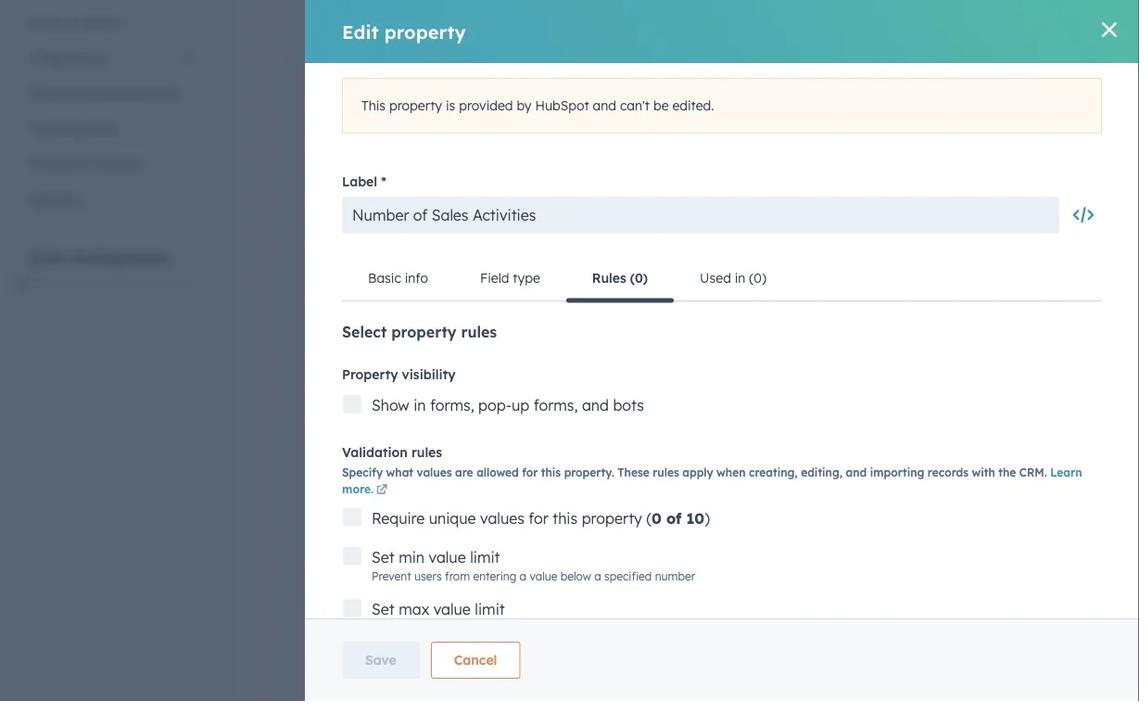 Task type: locate. For each thing, give the bounding box(es) containing it.
properties link
[[19, 276, 208, 311]]

deal information
[[696, 98, 799, 114]]

8 number from the top
[[371, 374, 414, 388]]

1 horizontal spatial teams
[[760, 46, 802, 62]]

number of form submissions button
[[371, 290, 651, 306]]

2 history from the top
[[785, 565, 827, 582]]

hubspot
[[900, 232, 954, 248], [900, 298, 954, 315]]

5 of from the top
[[428, 357, 441, 373]]

sessions
[[445, 557, 500, 573]]

analytics
[[727, 232, 781, 248], [727, 565, 781, 582]]

data
[[30, 248, 66, 267]]

of inside number of sequences enrolled number
[[428, 490, 441, 507]]

number of form submissions number
[[371, 290, 563, 322]]

number of sessions number
[[371, 557, 500, 589]]

1 vertical spatial information
[[767, 298, 839, 315]]

0 vertical spatial history
[[785, 232, 827, 248]]

3 of from the top
[[428, 223, 441, 239]]

pageviews
[[445, 357, 514, 373]]

analytics down contact information
[[727, 565, 781, 582]]

number of associated deals button
[[371, 90, 651, 106]]

of inside "number of associated deals number"
[[428, 90, 441, 106]]

of
[[428, 90, 441, 106], [428, 156, 441, 173], [428, 223, 441, 239], [428, 290, 441, 306], [428, 357, 441, 373], [428, 490, 441, 507], [428, 557, 441, 573], [428, 624, 441, 640]]

conversion information
[[696, 298, 839, 315]]

of left pageviews
[[428, 357, 441, 373]]

select
[[428, 174, 459, 188]]

1 web from the top
[[696, 232, 723, 248]]

0 horizontal spatial users
[[30, 14, 64, 31]]

of left event
[[428, 223, 441, 239]]

number of pageviews button
[[371, 357, 651, 373]]

tracking code
[[30, 120, 117, 136]]

1 vertical spatial web
[[696, 565, 723, 582]]

conversion
[[696, 298, 764, 315]]

consent
[[91, 155, 141, 172]]

2
[[375, 48, 381, 61]]

4 of from the top
[[428, 290, 441, 306]]

1 vertical spatial hubspot
[[900, 298, 954, 315]]

of left sessions
[[428, 557, 441, 573]]

0 vertical spatial information
[[727, 98, 799, 114]]

of left the associated
[[428, 90, 441, 106]]

2 vertical spatial information
[[748, 499, 819, 515]]

number of event completions button
[[371, 223, 651, 239]]

add to group button
[[449, 46, 555, 62]]

web up conversion
[[696, 232, 723, 248]]

tracking
[[30, 120, 81, 136]]

3 number from the top
[[371, 156, 424, 173]]

7 number from the top
[[371, 357, 424, 373]]

of for sessions
[[428, 557, 441, 573]]

privacy & consent link
[[19, 146, 208, 181]]

of inside the number of employees dropdown select
[[428, 156, 441, 173]]

history
[[785, 232, 827, 248], [785, 565, 827, 582]]

history up 'conversion information'
[[785, 232, 827, 248]]

number of pageviews number
[[371, 357, 514, 388]]

contact information
[[696, 499, 819, 515]]

users up "integrations"
[[30, 14, 64, 31]]

privacy
[[30, 155, 75, 172]]

& up deal information
[[746, 46, 756, 62]]

4 number from the top
[[371, 223, 424, 239]]

2 of from the top
[[428, 156, 441, 173]]

7 of from the top
[[428, 557, 441, 573]]

of up select
[[428, 156, 441, 173]]

12 number from the top
[[371, 557, 424, 573]]

users right assign
[[706, 46, 742, 62]]

history inside number of event completions web analytics history
[[785, 232, 827, 248]]

information right conversion
[[767, 298, 839, 315]]

number inside the number of employees dropdown select
[[371, 156, 424, 173]]

1 number from the top
[[371, 90, 424, 106]]

number of employees dropdown select
[[371, 156, 515, 188]]

1 analytics from the top
[[727, 232, 781, 248]]

&
[[68, 14, 77, 31], [746, 46, 756, 62], [78, 155, 88, 172]]

tracking code link
[[19, 111, 208, 146]]

1 horizontal spatial users
[[706, 46, 742, 62]]

1 horizontal spatial &
[[78, 155, 88, 172]]

number of sequences enrolled number
[[371, 490, 569, 522]]

downloads
[[109, 85, 177, 101]]

2 selected
[[375, 48, 427, 61]]

completions
[[484, 223, 563, 239]]

0 horizontal spatial &
[[68, 14, 77, 31]]

0 vertical spatial web
[[696, 232, 723, 248]]

number of associated deals number
[[371, 90, 555, 121]]

users
[[30, 14, 64, 31], [706, 46, 742, 62]]

hubspot for conversion information
[[900, 298, 954, 315]]

1 history from the top
[[785, 232, 827, 248]]

2 horizontal spatial &
[[746, 46, 756, 62]]

8 of from the top
[[428, 624, 441, 640]]

1 vertical spatial analytics
[[727, 565, 781, 582]]

information right 'contact'
[[748, 499, 819, 515]]

of inside number of form submissions number
[[428, 290, 441, 306]]

form
[[445, 290, 479, 306]]

& right privacy
[[78, 155, 88, 172]]

0 vertical spatial teams
[[81, 14, 120, 31]]

data management element
[[19, 247, 208, 417]]

1 vertical spatial teams
[[760, 46, 802, 62]]

1 vertical spatial &
[[746, 46, 756, 62]]

teams up integrations button
[[81, 14, 120, 31]]

0 vertical spatial analytics
[[727, 232, 781, 248]]

users & teams
[[30, 14, 120, 31]]

6 number from the top
[[371, 308, 414, 322]]

1 vertical spatial history
[[785, 565, 827, 582]]

of left form
[[428, 290, 441, 306]]

group
[[516, 46, 555, 62]]

& up "integrations"
[[68, 14, 77, 31]]

marketplace
[[30, 85, 106, 101]]

teams
[[81, 14, 120, 31], [760, 46, 802, 62]]

event
[[445, 223, 480, 239]]

web down 'contact'
[[696, 565, 723, 582]]

6 of from the top
[[428, 490, 441, 507]]

0 vertical spatial &
[[68, 14, 77, 31]]

of inside the number of times contacted number
[[428, 624, 441, 640]]

submissions
[[483, 290, 563, 306]]

0 horizontal spatial teams
[[81, 14, 120, 31]]

1 of from the top
[[428, 90, 441, 106]]

2 web from the top
[[696, 565, 723, 582]]

of left sequences
[[428, 490, 441, 507]]

of for form
[[428, 290, 441, 306]]

analytics up 'conversion information'
[[727, 232, 781, 248]]

1 hubspot from the top
[[900, 232, 954, 248]]

teams up deal information
[[760, 46, 802, 62]]

2 vertical spatial &
[[78, 155, 88, 172]]

of inside number of pageviews number
[[428, 357, 441, 373]]

history down contact information
[[785, 565, 827, 582]]

properties
[[30, 285, 92, 301]]

of inside number of event completions web analytics history
[[428, 223, 441, 239]]

information right deal
[[727, 98, 799, 114]]

web
[[696, 232, 723, 248], [696, 565, 723, 582]]

0 vertical spatial hubspot
[[900, 232, 954, 248]]

information for contact information
[[748, 499, 819, 515]]

of inside the number of sessions number
[[428, 557, 441, 573]]

number
[[371, 90, 424, 106], [371, 107, 414, 121], [371, 156, 424, 173], [371, 223, 424, 239], [371, 290, 424, 306], [371, 308, 414, 322], [371, 357, 424, 373], [371, 374, 414, 388], [371, 441, 414, 455], [371, 490, 424, 507], [371, 508, 414, 522], [371, 557, 424, 573], [371, 575, 414, 589], [371, 624, 424, 640], [371, 642, 414, 655]]

of left the times
[[428, 624, 441, 640]]

2 hubspot from the top
[[900, 298, 954, 315]]

information
[[727, 98, 799, 114], [767, 298, 839, 315], [748, 499, 819, 515]]

of for times
[[428, 624, 441, 640]]



Task type: vqa. For each thing, say whether or not it's contained in the screenshot.
History to the bottom
yes



Task type: describe. For each thing, give the bounding box(es) containing it.
web inside number of event completions web analytics history
[[696, 232, 723, 248]]

enrolled
[[516, 490, 569, 507]]

hubspot for web analytics history
[[900, 232, 954, 248]]

archive button
[[573, 46, 641, 62]]

integrations
[[30, 50, 105, 66]]

of for pageviews
[[428, 357, 441, 373]]

number inside number of event completions web analytics history
[[371, 223, 424, 239]]

security
[[30, 191, 79, 207]]

code
[[85, 120, 117, 136]]

marketplace downloads
[[30, 85, 177, 101]]

0 vertical spatial users
[[30, 14, 64, 31]]

add
[[469, 46, 495, 62]]

analytics inside number of event completions web analytics history
[[727, 232, 781, 248]]

of for employees
[[428, 156, 441, 173]]

9 number from the top
[[371, 441, 414, 455]]

sequences
[[445, 490, 512, 507]]

assign users & teams button
[[660, 46, 828, 62]]

& for teams
[[68, 14, 77, 31]]

times
[[445, 624, 480, 640]]

15 number from the top
[[371, 642, 414, 655]]

users & teams link
[[19, 5, 208, 40]]

1 vertical spatial users
[[706, 46, 742, 62]]

dropdown
[[371, 174, 425, 188]]

contacted
[[484, 624, 549, 640]]

information for deal information
[[727, 98, 799, 114]]

of for associated
[[428, 90, 441, 106]]

employees
[[445, 156, 515, 173]]

2 number from the top
[[371, 107, 414, 121]]

contact
[[696, 499, 744, 515]]

of for sequences
[[428, 490, 441, 507]]

assign users & teams
[[660, 46, 802, 62]]

privacy & consent
[[30, 155, 141, 172]]

10 number from the top
[[371, 490, 424, 507]]

deal
[[696, 98, 723, 114]]

11 number from the top
[[371, 508, 414, 522]]

integrations button
[[19, 40, 208, 76]]

marketplace downloads link
[[19, 76, 208, 111]]

security link
[[19, 181, 208, 217]]

13 number from the top
[[371, 575, 414, 589]]

number of times contacted number
[[371, 624, 549, 655]]

number of sequences enrolled button
[[371, 490, 651, 507]]

number of sessions button
[[371, 557, 651, 573]]

5 number from the top
[[371, 290, 424, 306]]

management
[[71, 248, 169, 267]]

data management
[[30, 248, 169, 267]]

add to group
[[469, 46, 555, 62]]

& for consent
[[78, 155, 88, 172]]

number of event completions web analytics history
[[371, 223, 827, 248]]

selected
[[384, 48, 427, 61]]

information for conversion information
[[767, 298, 839, 315]]

deals
[[519, 90, 555, 106]]

14 number from the top
[[371, 624, 424, 640]]

of for event
[[428, 223, 441, 239]]

number of times contacted button
[[371, 624, 651, 640]]

associated
[[445, 90, 515, 106]]

2 analytics from the top
[[727, 565, 781, 582]]

to
[[499, 46, 512, 62]]

assign
[[660, 46, 702, 62]]

archive
[[593, 46, 641, 62]]

web analytics history
[[696, 565, 827, 582]]



